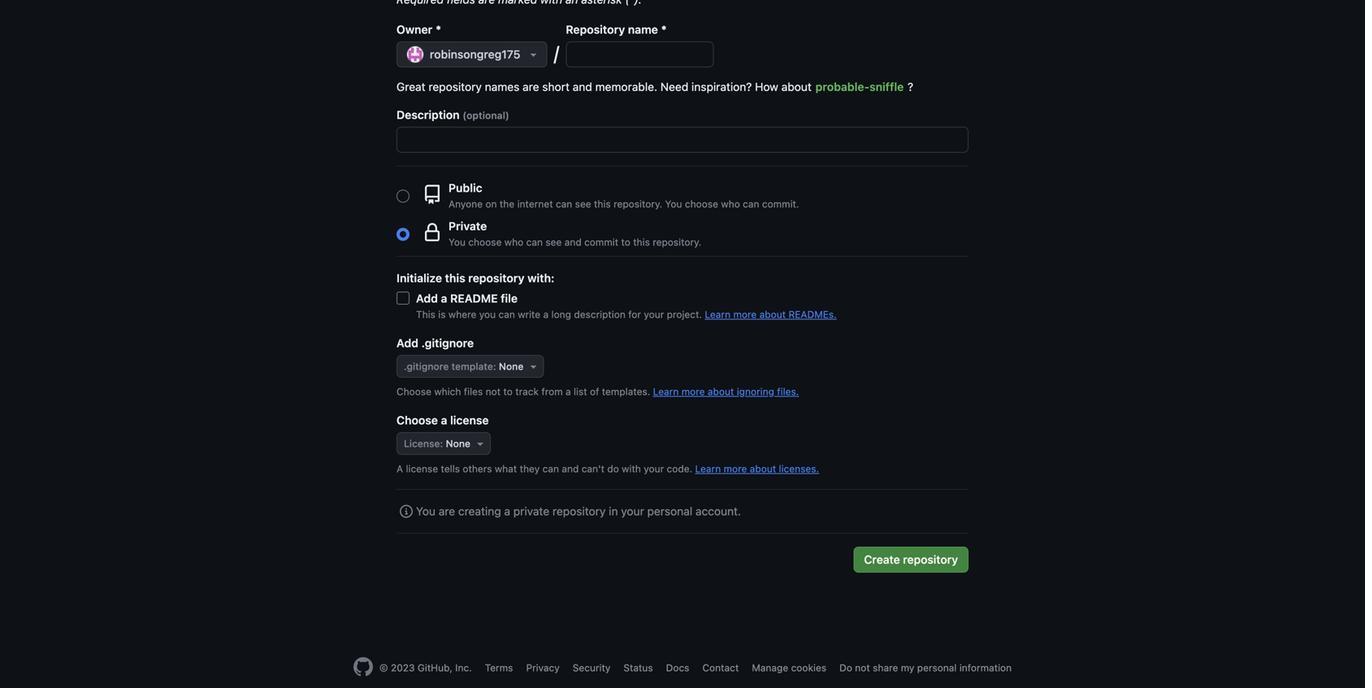 Task type: vqa. For each thing, say whether or not it's contained in the screenshot.
the top and
yes



Task type: describe. For each thing, give the bounding box(es) containing it.
is
[[438, 309, 446, 320]]

readme
[[450, 292, 498, 305]]

file
[[501, 292, 518, 305]]

from
[[542, 386, 563, 397]]

anyone
[[449, 198, 483, 210]]

a
[[397, 463, 403, 475]]

choose inside private you choose who can see and commit to this repository.
[[468, 237, 502, 248]]

great
[[397, 80, 426, 93]]

can right they
[[543, 463, 559, 475]]

add a readme file this is where you can write a long description for your project. learn more about readmes.
[[416, 292, 837, 320]]

1 horizontal spatial :
[[493, 361, 496, 372]]

about inside add a readme file this is where you can write a long description for your project. learn more about readmes.
[[760, 309, 786, 320]]

cookies
[[791, 662, 827, 674]]

privacy
[[526, 662, 560, 674]]

0 horizontal spatial you
[[416, 505, 436, 518]]

sc 9kayk9 0 image
[[400, 505, 413, 518]]

repo image
[[423, 185, 442, 204]]

Private radio
[[397, 228, 410, 241]]

0 horizontal spatial license
[[406, 463, 438, 475]]

list
[[574, 386, 587, 397]]

manage cookies button
[[752, 661, 827, 675]]

templates.
[[602, 386, 651, 397]]

information
[[960, 662, 1012, 674]]

can inside add a readme file this is where you can write a long description for your project. learn more about readmes.
[[499, 309, 515, 320]]

commit
[[584, 237, 619, 248]]

github,
[[418, 662, 453, 674]]

docs
[[666, 662, 690, 674]]

0 horizontal spatial to
[[504, 386, 513, 397]]

description
[[397, 108, 460, 122]]

2 vertical spatial more
[[724, 463, 747, 475]]

a left list at the left of the page
[[566, 386, 571, 397]]

tells
[[441, 463, 460, 475]]

manage
[[752, 662, 789, 674]]

a license tells others what they can and can't do with your code. learn more about licenses.
[[397, 463, 819, 475]]

about left ignoring
[[708, 386, 734, 397]]

choose inside public anyone on the internet can see this repository. you choose who can commit.
[[685, 198, 719, 210]]

track
[[516, 386, 539, 397]]

files.
[[777, 386, 799, 397]]

1 vertical spatial .gitignore
[[404, 361, 449, 372]]

names
[[485, 80, 520, 93]]

public
[[449, 181, 483, 195]]

repository name *
[[566, 23, 667, 36]]

2023
[[391, 662, 415, 674]]

license
[[404, 438, 440, 449]]

creating
[[458, 505, 501, 518]]

Repository text field
[[567, 42, 713, 67]]

you inside public anyone on the internet can see this repository. you choose who can commit.
[[665, 198, 682, 210]]

description
[[574, 309, 626, 320]]

learn more about licenses. link
[[695, 463, 819, 475]]

which
[[434, 386, 461, 397]]

share
[[873, 662, 898, 674]]

repository. inside public anyone on the internet can see this repository. you choose who can commit.
[[614, 198, 663, 210]]

add for add a readme file this is where you can write a long description for your project. learn more about readmes.
[[416, 292, 438, 305]]

choose which files not to track from a list of templates. learn more about ignoring files.
[[397, 386, 799, 397]]

status
[[624, 662, 653, 674]]

my
[[901, 662, 915, 674]]

create repository button
[[854, 547, 969, 573]]

to inside private you choose who can see and commit to this repository.
[[621, 237, 631, 248]]

for
[[628, 309, 641, 320]]

account.
[[696, 505, 741, 518]]

write
[[518, 309, 541, 320]]

choose for choose which files not to track from a list of templates. learn more about ignoring files.
[[397, 386, 432, 397]]

you
[[479, 309, 496, 320]]

robinsongreg175
[[430, 48, 521, 61]]

repository up file
[[468, 271, 525, 285]]

docs link
[[666, 662, 690, 674]]

choose a license
[[397, 414, 489, 427]]

repository up description (optional)
[[429, 80, 482, 93]]

files
[[464, 386, 483, 397]]

contact
[[703, 662, 739, 674]]

and inside private you choose who can see and commit to this repository.
[[565, 237, 582, 248]]

create repository
[[864, 553, 958, 567]]

repository
[[566, 23, 625, 36]]

who inside public anyone on the internet can see this repository. you choose who can commit.
[[721, 198, 740, 210]]

/
[[554, 41, 559, 64]]

1 vertical spatial are
[[439, 505, 455, 518]]

learn more about readmes. link
[[705, 309, 837, 320]]

name
[[628, 23, 658, 36]]

contact link
[[703, 662, 739, 674]]

you inside private you choose who can see and commit to this repository.
[[449, 237, 466, 248]]

1 vertical spatial your
[[644, 463, 664, 475]]

security
[[573, 662, 611, 674]]

do
[[840, 662, 853, 674]]

where
[[449, 309, 477, 320]]

probable-
[[816, 80, 870, 93]]

.gitignore template : none
[[404, 361, 524, 372]]

learn more about ignoring files. link
[[653, 386, 799, 397]]

who inside private you choose who can see and commit to this repository.
[[505, 237, 524, 248]]

this
[[416, 309, 436, 320]]

the
[[500, 198, 515, 210]]

1 * from the left
[[436, 23, 441, 36]]

can right internet
[[556, 198, 572, 210]]

project.
[[667, 309, 702, 320]]

can inside private you choose who can see and commit to this repository.
[[526, 237, 543, 248]]

great repository names are short and memorable. need inspiration? how about probable-sniffle ?
[[397, 80, 914, 93]]

homepage image
[[353, 658, 373, 677]]



Task type: locate. For each thing, give the bounding box(es) containing it.
do not share my personal information button
[[840, 661, 1012, 675]]

1 vertical spatial add
[[397, 337, 419, 350]]

this up readme at the top of the page
[[445, 271, 466, 285]]

2 vertical spatial this
[[445, 271, 466, 285]]

0 horizontal spatial are
[[439, 505, 455, 518]]

1 horizontal spatial who
[[721, 198, 740, 210]]

they
[[520, 463, 540, 475]]

0 vertical spatial learn
[[705, 309, 731, 320]]

triangle down image up others
[[474, 437, 487, 450]]

probable-sniffle button
[[815, 74, 905, 100]]

1 horizontal spatial license
[[450, 414, 489, 427]]

terms
[[485, 662, 513, 674]]

see up with:
[[546, 237, 562, 248]]

learn right "project."
[[705, 309, 731, 320]]

1 vertical spatial repository.
[[653, 237, 702, 248]]

readmes.
[[789, 309, 837, 320]]

this up commit
[[594, 198, 611, 210]]

* right name
[[662, 23, 667, 36]]

more inside add a readme file this is where you can write a long description for your project. learn more about readmes.
[[734, 309, 757, 320]]

1 horizontal spatial to
[[621, 237, 631, 248]]

about left licenses.
[[750, 463, 776, 475]]

license down "files"
[[450, 414, 489, 427]]

none up track
[[499, 361, 524, 372]]

1 horizontal spatial see
[[575, 198, 591, 210]]

can
[[556, 198, 572, 210], [743, 198, 760, 210], [526, 237, 543, 248], [499, 309, 515, 320], [543, 463, 559, 475]]

triangle down image inside robinsongreg175 popup button
[[527, 48, 540, 61]]

triangle down image for add .gitignore
[[527, 360, 540, 373]]

initialize this repository with:
[[397, 271, 555, 285]]

© 2023 github, inc.
[[379, 662, 472, 674]]

1 vertical spatial see
[[546, 237, 562, 248]]

security link
[[573, 662, 611, 674]]

1 horizontal spatial personal
[[918, 662, 957, 674]]

1 vertical spatial you
[[449, 237, 466, 248]]

1 vertical spatial more
[[682, 386, 705, 397]]

license : none
[[404, 438, 471, 449]]

2 vertical spatial and
[[562, 463, 579, 475]]

0 vertical spatial :
[[493, 361, 496, 372]]

about right how
[[782, 80, 812, 93]]

public anyone on the internet can see this repository. you choose who can commit.
[[449, 181, 799, 210]]

do not share my personal information
[[840, 662, 1012, 674]]

robinsongreg175 button
[[397, 41, 547, 67]]

1 horizontal spatial not
[[855, 662, 870, 674]]

personal inside the do not share my personal information button
[[918, 662, 957, 674]]

privacy link
[[526, 662, 560, 674]]

can't
[[582, 463, 605, 475]]

to left track
[[504, 386, 513, 397]]

more right "project."
[[734, 309, 757, 320]]

1 vertical spatial this
[[633, 237, 650, 248]]

None text field
[[397, 128, 968, 152]]

0 vertical spatial repository.
[[614, 198, 663, 210]]

1 vertical spatial who
[[505, 237, 524, 248]]

.gitignore
[[421, 337, 474, 350], [404, 361, 449, 372]]

none
[[499, 361, 524, 372], [446, 438, 471, 449]]

this inside private you choose who can see and commit to this repository.
[[633, 237, 650, 248]]

repository. up commit
[[614, 198, 663, 210]]

0 vertical spatial choose
[[397, 386, 432, 397]]

who left commit.
[[721, 198, 740, 210]]

manage cookies
[[752, 662, 827, 674]]

short
[[542, 80, 570, 93]]

0 horizontal spatial this
[[445, 271, 466, 285]]

1 horizontal spatial this
[[594, 198, 611, 210]]

code.
[[667, 463, 693, 475]]

* right owner
[[436, 23, 441, 36]]

0 vertical spatial personal
[[648, 505, 693, 518]]

choose left the which at the left bottom of page
[[397, 386, 432, 397]]

Public radio
[[397, 190, 410, 203]]

none up tells
[[446, 438, 471, 449]]

1 horizontal spatial you
[[449, 237, 466, 248]]

add
[[416, 292, 438, 305], [397, 337, 419, 350]]

1 vertical spatial triangle down image
[[527, 360, 540, 373]]

0 vertical spatial add
[[416, 292, 438, 305]]

learn right "code."
[[695, 463, 721, 475]]

and left commit
[[565, 237, 582, 248]]

0 vertical spatial your
[[644, 309, 664, 320]]

your
[[644, 309, 664, 320], [644, 463, 664, 475], [621, 505, 644, 518]]

choose left commit.
[[685, 198, 719, 210]]

with:
[[528, 271, 555, 285]]

add .gitignore
[[397, 337, 474, 350]]

who
[[721, 198, 740, 210], [505, 237, 524, 248]]

more up account.
[[724, 463, 747, 475]]

1 vertical spatial choose
[[397, 414, 438, 427]]

0 horizontal spatial not
[[486, 386, 501, 397]]

1 vertical spatial and
[[565, 237, 582, 248]]

repository. inside private you choose who can see and commit to this repository.
[[653, 237, 702, 248]]

0 horizontal spatial who
[[505, 237, 524, 248]]

0 horizontal spatial :
[[440, 438, 443, 449]]

0 vertical spatial and
[[573, 80, 592, 93]]

private
[[449, 219, 487, 233]]

triangle down image
[[527, 48, 540, 61], [527, 360, 540, 373], [474, 437, 487, 450]]

0 horizontal spatial choose
[[468, 237, 502, 248]]

long
[[552, 309, 571, 320]]

1 vertical spatial learn
[[653, 386, 679, 397]]

0 vertical spatial license
[[450, 414, 489, 427]]

create
[[864, 553, 900, 567]]

0 horizontal spatial personal
[[648, 505, 693, 518]]

template
[[452, 361, 493, 372]]

repository. down public anyone on the internet can see this repository. you choose who can commit. at the top
[[653, 237, 702, 248]]

personal down "code."
[[648, 505, 693, 518]]

repository inside the create repository button
[[903, 553, 958, 567]]

0 horizontal spatial none
[[446, 438, 471, 449]]

see
[[575, 198, 591, 210], [546, 237, 562, 248]]

add down this
[[397, 337, 419, 350]]

your right with
[[644, 463, 664, 475]]

1 vertical spatial to
[[504, 386, 513, 397]]

learn
[[705, 309, 731, 320], [653, 386, 679, 397], [695, 463, 721, 475]]

repository.
[[614, 198, 663, 210], [653, 237, 702, 248]]

0 vertical spatial you
[[665, 198, 682, 210]]

0 vertical spatial none
[[499, 361, 524, 372]]

how
[[755, 80, 779, 93]]

can up with:
[[526, 237, 543, 248]]

2 horizontal spatial this
[[633, 237, 650, 248]]

personal right my
[[918, 662, 957, 674]]

initialize
[[397, 271, 442, 285]]

terms link
[[485, 662, 513, 674]]

see up private you choose who can see and commit to this repository.
[[575, 198, 591, 210]]

what
[[495, 463, 517, 475]]

1 horizontal spatial are
[[523, 80, 539, 93]]

owner *
[[397, 23, 441, 36]]

choose for choose a license
[[397, 414, 438, 427]]

1 horizontal spatial *
[[662, 23, 667, 36]]

2 * from the left
[[662, 23, 667, 36]]

you
[[665, 198, 682, 210], [449, 237, 466, 248], [416, 505, 436, 518]]

1 vertical spatial choose
[[468, 237, 502, 248]]

choose down private on the left of page
[[468, 237, 502, 248]]

choose up license
[[397, 414, 438, 427]]

1 horizontal spatial none
[[499, 361, 524, 372]]

0 horizontal spatial see
[[546, 237, 562, 248]]

this inside public anyone on the internet can see this repository. you choose who can commit.
[[594, 198, 611, 210]]

you are creating a private repository in your personal account.
[[416, 505, 741, 518]]

0 vertical spatial not
[[486, 386, 501, 397]]

*
[[436, 23, 441, 36], [662, 23, 667, 36]]

add up this
[[416, 292, 438, 305]]

on
[[486, 198, 497, 210]]

1 vertical spatial license
[[406, 463, 438, 475]]

0 vertical spatial more
[[734, 309, 757, 320]]

about left readmes.
[[760, 309, 786, 320]]

2 horizontal spatial you
[[665, 198, 682, 210]]

a left 'long'
[[543, 309, 549, 320]]

memorable.
[[595, 80, 658, 93]]

.gitignore up .gitignore template : none
[[421, 337, 474, 350]]

your inside add a readme file this is where you can write a long description for your project. learn more about readmes.
[[644, 309, 664, 320]]

and left can't
[[562, 463, 579, 475]]

and
[[573, 80, 592, 93], [565, 237, 582, 248], [562, 463, 579, 475]]

1 vertical spatial :
[[440, 438, 443, 449]]

add for add .gitignore
[[397, 337, 419, 350]]

1 horizontal spatial choose
[[685, 198, 719, 210]]

0 vertical spatial choose
[[685, 198, 719, 210]]

see inside private you choose who can see and commit to this repository.
[[546, 237, 562, 248]]

?
[[908, 80, 914, 93]]

sniffle
[[870, 80, 904, 93]]

license right a
[[406, 463, 438, 475]]

2 vertical spatial learn
[[695, 463, 721, 475]]

to right commit
[[621, 237, 631, 248]]

status link
[[624, 662, 653, 674]]

can left commit.
[[743, 198, 760, 210]]

not right do
[[855, 662, 870, 674]]

to
[[621, 237, 631, 248], [504, 386, 513, 397]]

not inside button
[[855, 662, 870, 674]]

learn right templates.
[[653, 386, 679, 397]]

more left ignoring
[[682, 386, 705, 397]]

1 choose from the top
[[397, 386, 432, 397]]

others
[[463, 463, 492, 475]]

0 vertical spatial this
[[594, 198, 611, 210]]

a left private
[[504, 505, 511, 518]]

private
[[514, 505, 550, 518]]

private you choose who can see and commit to this repository.
[[449, 219, 702, 248]]

: down choose a license
[[440, 438, 443, 449]]

triangle down image up track
[[527, 360, 540, 373]]

see inside public anyone on the internet can see this repository. you choose who can commit.
[[575, 198, 591, 210]]

a up the is in the top left of the page
[[441, 292, 447, 305]]

2 vertical spatial you
[[416, 505, 436, 518]]

this right commit
[[633, 237, 650, 248]]

not right "files"
[[486, 386, 501, 397]]

.gitignore down add .gitignore
[[404, 361, 449, 372]]

triangle down image for choose a license
[[474, 437, 487, 450]]

1 vertical spatial none
[[446, 438, 471, 449]]

your right in
[[621, 505, 644, 518]]

owner
[[397, 23, 433, 36]]

0 vertical spatial who
[[721, 198, 740, 210]]

1 vertical spatial personal
[[918, 662, 957, 674]]

description (optional)
[[397, 108, 510, 122]]

a up license : none
[[441, 414, 447, 427]]

are left creating
[[439, 505, 455, 518]]

(optional)
[[463, 110, 510, 121]]

inc.
[[455, 662, 472, 674]]

licenses.
[[779, 463, 819, 475]]

0 vertical spatial triangle down image
[[527, 48, 540, 61]]

2 vertical spatial your
[[621, 505, 644, 518]]

lock image
[[423, 223, 442, 242]]

2 choose from the top
[[397, 414, 438, 427]]

do
[[607, 463, 619, 475]]

can down file
[[499, 309, 515, 320]]

of
[[590, 386, 599, 397]]

0 vertical spatial .gitignore
[[421, 337, 474, 350]]

internet
[[517, 198, 553, 210]]

about
[[782, 80, 812, 93], [760, 309, 786, 320], [708, 386, 734, 397], [750, 463, 776, 475]]

who down the
[[505, 237, 524, 248]]

commit.
[[762, 198, 799, 210]]

: down you
[[493, 361, 496, 372]]

triangle down image left / at the left of the page
[[527, 48, 540, 61]]

1 vertical spatial not
[[855, 662, 870, 674]]

are left short
[[523, 80, 539, 93]]

0 vertical spatial see
[[575, 198, 591, 210]]

2 vertical spatial triangle down image
[[474, 437, 487, 450]]

and right short
[[573, 80, 592, 93]]

add inside add a readme file this is where you can write a long description for your project. learn more about readmes.
[[416, 292, 438, 305]]

Add a README file checkbox
[[397, 292, 410, 305]]

a
[[441, 292, 447, 305], [543, 309, 549, 320], [566, 386, 571, 397], [441, 414, 447, 427], [504, 505, 511, 518]]

your right for
[[644, 309, 664, 320]]

inspiration?
[[692, 80, 752, 93]]

repository left in
[[553, 505, 606, 518]]

repository right create
[[903, 553, 958, 567]]

©
[[379, 662, 388, 674]]

learn inside add a readme file this is where you can write a long description for your project. learn more about readmes.
[[705, 309, 731, 320]]

ignoring
[[737, 386, 775, 397]]

with
[[622, 463, 641, 475]]

personal
[[648, 505, 693, 518], [918, 662, 957, 674]]

0 vertical spatial to
[[621, 237, 631, 248]]

0 horizontal spatial *
[[436, 23, 441, 36]]

0 vertical spatial are
[[523, 80, 539, 93]]



